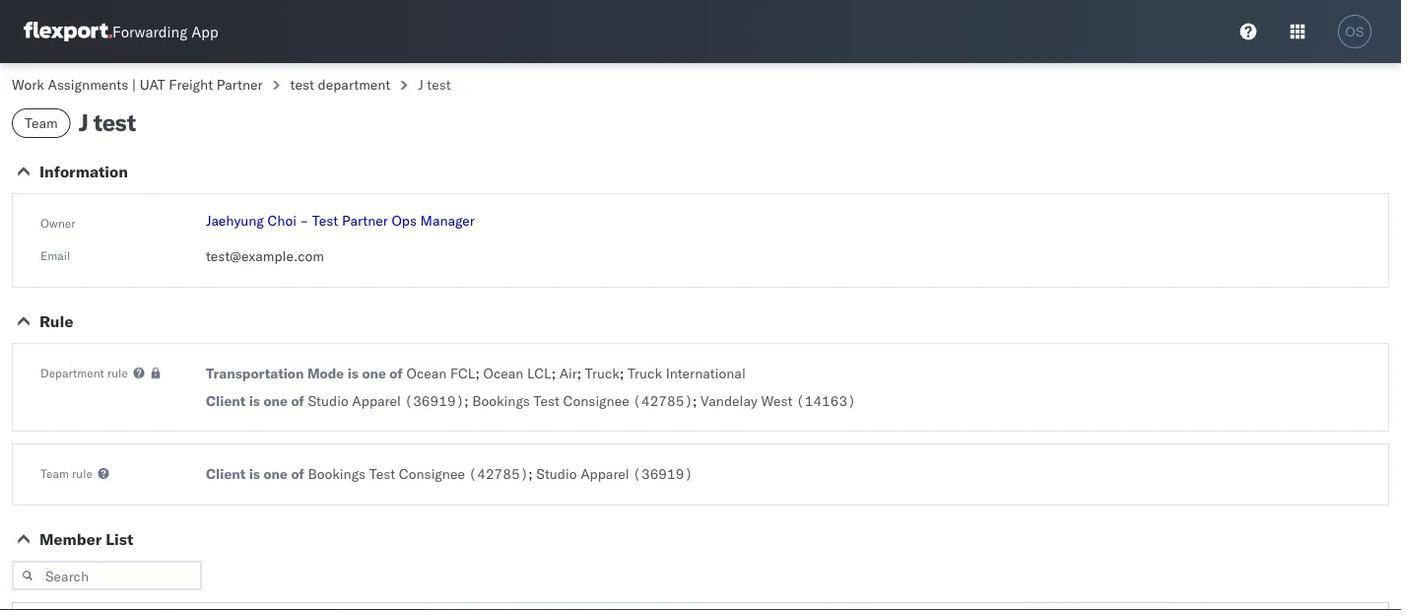 Task type: vqa. For each thing, say whether or not it's contained in the screenshot.
second Omkar
no



Task type: describe. For each thing, give the bounding box(es) containing it.
list
[[106, 529, 133, 549]]

uat
[[140, 76, 165, 93]]

rule for department rule
[[107, 365, 128, 380]]

rule
[[39, 311, 73, 331]]

client is one of for studio apparel (36919)
[[206, 392, 304, 410]]

os button
[[1333, 9, 1378, 54]]

1 horizontal spatial (36919)
[[633, 465, 693, 483]]

work assignments | uat freight partner link
[[12, 76, 263, 93]]

member list
[[39, 529, 133, 549]]

-
[[300, 212, 309, 229]]

0 horizontal spatial j
[[79, 107, 88, 137]]

work
[[12, 76, 44, 93]]

is for bookings test consignee (42785)
[[249, 465, 260, 483]]

rule for team rule
[[72, 466, 93, 481]]

mode
[[307, 365, 344, 382]]

1 vertical spatial studio
[[537, 465, 577, 483]]

international
[[666, 365, 746, 382]]

jaehyung choi - test partner ops manager
[[206, 212, 475, 229]]

2 ocean from the left
[[483, 365, 524, 382]]

jaehyung
[[206, 212, 264, 229]]

1 horizontal spatial test
[[369, 465, 395, 483]]

assignments
[[48, 76, 128, 93]]

lcl
[[527, 365, 552, 382]]

one for bookings test consignee (42785)
[[264, 465, 288, 483]]

0 vertical spatial test
[[312, 212, 338, 229]]

app
[[191, 22, 218, 41]]

freight
[[169, 76, 213, 93]]

0 horizontal spatial partner
[[217, 76, 263, 93]]

is for studio apparel (36919)
[[249, 392, 260, 410]]

1 horizontal spatial j
[[418, 76, 424, 93]]

os
[[1346, 24, 1365, 39]]

department rule
[[40, 365, 128, 380]]

1 vertical spatial (42785)
[[469, 465, 529, 483]]

1 horizontal spatial apparel
[[581, 465, 630, 483]]

work assignments | uat freight partner
[[12, 76, 263, 93]]

2 horizontal spatial test
[[427, 76, 451, 93]]

0 horizontal spatial j test
[[79, 107, 136, 137]]

Search text field
[[12, 561, 202, 590]]

manager
[[420, 212, 475, 229]]

transportation mode is one of
[[206, 365, 403, 382]]

choi
[[268, 212, 297, 229]]

0 horizontal spatial apparel
[[352, 392, 401, 410]]

0 horizontal spatial studio
[[308, 392, 349, 410]]

team for team rule
[[40, 466, 69, 481]]



Task type: locate. For each thing, give the bounding box(es) containing it.
2 vertical spatial of
[[291, 465, 304, 483]]

1 vertical spatial client is one of
[[206, 465, 304, 483]]

0 horizontal spatial truck
[[585, 365, 620, 382]]

forwarding
[[112, 22, 188, 41]]

1 horizontal spatial (42785)
[[633, 392, 693, 410]]

one for studio apparel (36919)
[[264, 392, 288, 410]]

0 vertical spatial team
[[25, 114, 58, 132]]

air
[[560, 365, 577, 382]]

of
[[390, 365, 403, 382], [291, 392, 304, 410], [291, 465, 304, 483]]

j right department
[[418, 76, 424, 93]]

ocean left the lcl
[[483, 365, 524, 382]]

0 horizontal spatial consignee
[[399, 465, 465, 483]]

1 client from the top
[[206, 392, 246, 410]]

rule
[[107, 365, 128, 380], [72, 466, 93, 481]]

bookings test consignee (42785) ; studio apparel (36919)
[[308, 465, 693, 483]]

0 vertical spatial bookings
[[472, 392, 530, 410]]

0 vertical spatial client
[[206, 392, 246, 410]]

(36919)
[[405, 392, 465, 410], [633, 465, 693, 483]]

|
[[132, 76, 136, 93]]

2 client is one of from the top
[[206, 465, 304, 483]]

1 horizontal spatial partner
[[342, 212, 388, 229]]

studio down studio apparel (36919) ; bookings test consignee (42785) ; vandelay west (14163) in the bottom of the page
[[537, 465, 577, 483]]

apparel
[[352, 392, 401, 410], [581, 465, 630, 483]]

is
[[348, 365, 359, 382], [249, 392, 260, 410], [249, 465, 260, 483]]

department
[[40, 365, 104, 380]]

apparel down transportation mode is one of
[[352, 392, 401, 410]]

(14163)
[[796, 392, 856, 410]]

0 vertical spatial j
[[418, 76, 424, 93]]

1 vertical spatial of
[[291, 392, 304, 410]]

1 horizontal spatial consignee
[[563, 392, 630, 410]]

1 horizontal spatial studio
[[537, 465, 577, 483]]

test department link
[[290, 76, 391, 93]]

ops
[[392, 212, 417, 229]]

client is one of
[[206, 392, 304, 410], [206, 465, 304, 483]]

studio down mode
[[308, 392, 349, 410]]

department
[[318, 76, 391, 93]]

1 horizontal spatial test
[[290, 76, 314, 93]]

partner left ops
[[342, 212, 388, 229]]

test right department
[[427, 76, 451, 93]]

j down assignments at top left
[[79, 107, 88, 137]]

0 horizontal spatial (42785)
[[469, 465, 529, 483]]

0 vertical spatial apparel
[[352, 392, 401, 410]]

ocean fcl ; ocean lcl ; air ; truck ; truck international
[[407, 365, 746, 382]]

rule right department
[[107, 365, 128, 380]]

j
[[418, 76, 424, 93], [79, 107, 88, 137]]

test@example.com
[[206, 247, 324, 265]]

client for bookings test consignee (42785)
[[206, 465, 246, 483]]

0 vertical spatial partner
[[217, 76, 263, 93]]

team down 'work'
[[25, 114, 58, 132]]

test
[[290, 76, 314, 93], [427, 76, 451, 93], [93, 107, 136, 137]]

1 vertical spatial bookings
[[308, 465, 366, 483]]

one
[[362, 365, 386, 382], [264, 392, 288, 410], [264, 465, 288, 483]]

truck left international
[[628, 365, 662, 382]]

0 horizontal spatial bookings
[[308, 465, 366, 483]]

1 horizontal spatial ocean
[[483, 365, 524, 382]]

partner
[[217, 76, 263, 93], [342, 212, 388, 229]]

of for bookings test consignee (42785)
[[291, 465, 304, 483]]

0 vertical spatial studio
[[308, 392, 349, 410]]

ocean left fcl
[[407, 365, 447, 382]]

studio apparel (36919) ; bookings test consignee (42785) ; vandelay west (14163)
[[308, 392, 856, 410]]

1 vertical spatial rule
[[72, 466, 93, 481]]

2 client from the top
[[206, 465, 246, 483]]

1 client is one of from the top
[[206, 392, 304, 410]]

team
[[25, 114, 58, 132], [40, 466, 69, 481]]

1 vertical spatial apparel
[[581, 465, 630, 483]]

1 vertical spatial j test
[[79, 107, 136, 137]]

1 vertical spatial (36919)
[[633, 465, 693, 483]]

client
[[206, 392, 246, 410], [206, 465, 246, 483]]

test left department
[[290, 76, 314, 93]]

0 vertical spatial (42785)
[[633, 392, 693, 410]]

consignee
[[563, 392, 630, 410], [399, 465, 465, 483]]

ocean
[[407, 365, 447, 382], [483, 365, 524, 382]]

information
[[39, 162, 128, 181]]

1 horizontal spatial j test
[[418, 76, 451, 93]]

1 horizontal spatial truck
[[628, 365, 662, 382]]

email
[[40, 248, 70, 263]]

1 horizontal spatial bookings
[[472, 392, 530, 410]]

member
[[39, 529, 102, 549]]

1 ocean from the left
[[407, 365, 447, 382]]

0 vertical spatial of
[[390, 365, 403, 382]]

2 vertical spatial is
[[249, 465, 260, 483]]

1 vertical spatial is
[[249, 392, 260, 410]]

2 vertical spatial test
[[369, 465, 395, 483]]

rule up 'member list'
[[72, 466, 93, 481]]

team rule
[[40, 466, 93, 481]]

1 vertical spatial test
[[534, 392, 560, 410]]

bookings
[[472, 392, 530, 410], [308, 465, 366, 483]]

1 vertical spatial j
[[79, 107, 88, 137]]

1 vertical spatial client
[[206, 465, 246, 483]]

studio
[[308, 392, 349, 410], [537, 465, 577, 483]]

test department
[[290, 76, 391, 93]]

flexport. image
[[24, 22, 112, 41]]

test down |
[[93, 107, 136, 137]]

client for studio apparel (36919)
[[206, 392, 246, 410]]

j test
[[418, 76, 451, 93], [79, 107, 136, 137]]

1 vertical spatial consignee
[[399, 465, 465, 483]]

1 vertical spatial one
[[264, 392, 288, 410]]

0 horizontal spatial test
[[312, 212, 338, 229]]

0 horizontal spatial test
[[93, 107, 136, 137]]

owner
[[40, 215, 75, 230]]

jaehyung choi - test partner ops manager link
[[206, 212, 475, 229]]

0 horizontal spatial (36919)
[[405, 392, 465, 410]]

forwarding app link
[[24, 22, 218, 41]]

1 vertical spatial partner
[[342, 212, 388, 229]]

0 horizontal spatial ocean
[[407, 365, 447, 382]]

partner right freight
[[217, 76, 263, 93]]

0 vertical spatial (36919)
[[405, 392, 465, 410]]

j test right department
[[418, 76, 451, 93]]

of for studio apparel (36919)
[[291, 392, 304, 410]]

1 vertical spatial team
[[40, 466, 69, 481]]

0 vertical spatial client is one of
[[206, 392, 304, 410]]

0 vertical spatial rule
[[107, 365, 128, 380]]

vandelay
[[701, 392, 758, 410]]

1 horizontal spatial rule
[[107, 365, 128, 380]]

truck
[[585, 365, 620, 382], [628, 365, 662, 382]]

fcl
[[451, 365, 476, 382]]

j test down assignments at top left
[[79, 107, 136, 137]]

(42785)
[[633, 392, 693, 410], [469, 465, 529, 483]]

transportation
[[206, 365, 304, 382]]

team for team
[[25, 114, 58, 132]]

0 vertical spatial j test
[[418, 76, 451, 93]]

0 vertical spatial one
[[362, 365, 386, 382]]

apparel down studio apparel (36919) ; bookings test consignee (42785) ; vandelay west (14163) in the bottom of the page
[[581, 465, 630, 483]]

test
[[312, 212, 338, 229], [534, 392, 560, 410], [369, 465, 395, 483]]

truck right air
[[585, 365, 620, 382]]

2 truck from the left
[[628, 365, 662, 382]]

forwarding app
[[112, 22, 218, 41]]

2 horizontal spatial test
[[534, 392, 560, 410]]

2 vertical spatial one
[[264, 465, 288, 483]]

;
[[476, 365, 480, 382], [552, 365, 556, 382], [577, 365, 582, 382], [620, 365, 624, 382], [465, 392, 469, 410], [693, 392, 697, 410], [529, 465, 533, 483]]

0 horizontal spatial rule
[[72, 466, 93, 481]]

0 vertical spatial consignee
[[563, 392, 630, 410]]

client is one of for bookings test consignee (42785)
[[206, 465, 304, 483]]

team up 'member'
[[40, 466, 69, 481]]

west
[[761, 392, 793, 410]]

1 truck from the left
[[585, 365, 620, 382]]

0 vertical spatial is
[[348, 365, 359, 382]]



